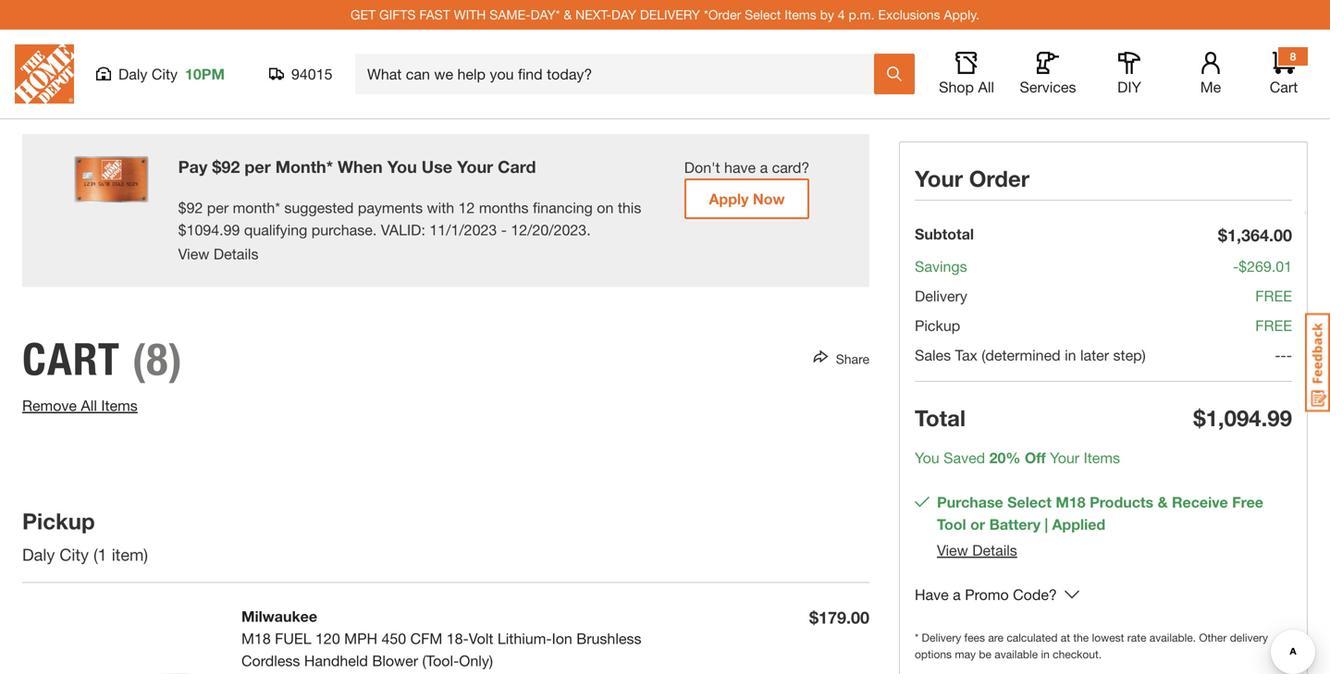 Task type: locate. For each thing, give the bounding box(es) containing it.
1 horizontal spatial view details button
[[937, 542, 1018, 559]]

1 horizontal spatial m18
[[1056, 494, 1086, 511]]

0 vertical spatial details
[[214, 245, 259, 263]]

2 vertical spatial $
[[178, 221, 187, 239]]

product image
[[22, 606, 212, 675]]

you left use
[[387, 157, 417, 177]]

have
[[915, 586, 949, 604]]

pay $ 92 per month* when you use your card
[[178, 157, 536, 177]]

0 horizontal spatial m18
[[242, 630, 271, 648]]

share link
[[829, 352, 870, 367]]

& inside purchase select m18 products & receive free tool or battery
[[1158, 494, 1168, 511]]

city left the 10pm
[[152, 65, 178, 83]]

all for shop
[[979, 78, 995, 96]]

0 horizontal spatial daly
[[22, 545, 55, 565]]

0 horizontal spatial all
[[81, 397, 97, 414]]

0 horizontal spatial view details button
[[178, 243, 259, 265]]

products
[[1090, 494, 1154, 511]]

city left (
[[60, 545, 89, 565]]

shop all button
[[937, 52, 997, 96]]

| applied
[[1041, 516, 1106, 533]]

0 vertical spatial city
[[152, 65, 178, 83]]

$1,364.00
[[1219, 225, 1293, 245]]

20%
[[990, 449, 1021, 467]]

1 vertical spatial you
[[915, 449, 940, 467]]

pickup up daly city ( 1 item )
[[22, 508, 95, 534]]

0 horizontal spatial select
[[745, 7, 781, 22]]

remove all items link
[[22, 397, 138, 414]]

1 vertical spatial view details button
[[937, 542, 1018, 559]]

saved
[[944, 449, 986, 467]]

share
[[836, 352, 870, 367]]

*order
[[704, 7, 742, 22]]

delivery down savings
[[915, 287, 968, 305]]

0 vertical spatial per
[[245, 157, 271, 177]]

1 vertical spatial city
[[60, 545, 89, 565]]

1 vertical spatial a
[[953, 586, 961, 604]]

1 vertical spatial pickup
[[22, 508, 95, 534]]

1 vertical spatial m18
[[242, 630, 271, 648]]

feedback link image
[[1306, 313, 1331, 413]]

1 vertical spatial daly
[[22, 545, 55, 565]]

$ down pay
[[178, 221, 187, 239]]

milwaukee
[[242, 608, 317, 625]]

1 horizontal spatial daly
[[118, 65, 148, 83]]

1 horizontal spatial view
[[937, 542, 969, 559]]

your right use
[[457, 157, 493, 177]]

92 right pay
[[222, 157, 240, 177]]

cart
[[22, 333, 120, 386]]

select right *order
[[745, 7, 781, 22]]

0 horizontal spatial city
[[60, 545, 89, 565]]

$ right pay
[[212, 157, 222, 177]]

item
[[112, 545, 144, 565]]

the home depot logo image
[[15, 44, 74, 104]]

details down the or
[[973, 542, 1018, 559]]

92
[[222, 157, 240, 177], [187, 199, 203, 217]]

remove
[[22, 397, 77, 414]]

diy
[[1118, 78, 1142, 96]]

0 vertical spatial daly
[[118, 65, 148, 83]]

view details button down the or
[[937, 542, 1018, 559]]

m18 inside purchase select m18 products & receive free tool or battery
[[1056, 494, 1086, 511]]

1 horizontal spatial select
[[1008, 494, 1052, 511]]

94015
[[292, 65, 333, 83]]

0 horizontal spatial your
[[457, 157, 493, 177]]

0 horizontal spatial details
[[214, 245, 259, 263]]

free up --- in the right of the page
[[1256, 317, 1293, 335]]

*
[[915, 632, 919, 645]]

all
[[979, 78, 995, 96], [81, 397, 97, 414]]

all right shop at top right
[[979, 78, 995, 96]]

free
[[1256, 287, 1293, 305], [1256, 317, 1293, 335]]

1 horizontal spatial city
[[152, 65, 178, 83]]

0 horizontal spatial per
[[207, 199, 229, 217]]

1 horizontal spatial details
[[973, 542, 1018, 559]]

s
[[1113, 449, 1121, 467]]

you
[[387, 157, 417, 177], [915, 449, 940, 467]]

1 vertical spatial in
[[1042, 648, 1050, 661]]

daly left (
[[22, 545, 55, 565]]

1 horizontal spatial all
[[979, 78, 995, 96]]

1094.99 qualifying purchase. valid: 11/1/2023 - 12/20/2023. view details
[[178, 221, 591, 263]]

milwaukee m18 fuel 120 mph 450 cfm 18-volt lithium-ion brushless cordless handheld blower (tool-only)
[[242, 608, 642, 670]]

your right off
[[1050, 449, 1080, 467]]

diy button
[[1100, 52, 1160, 96]]

1 vertical spatial view
[[937, 542, 969, 559]]

view details button
[[178, 243, 259, 265], [937, 542, 1018, 559]]

handheld
[[304, 652, 368, 670]]

0 vertical spatial free
[[1256, 287, 1293, 305]]

free down $269.01
[[1256, 287, 1293, 305]]

gifts
[[379, 7, 416, 22]]

view details
[[937, 542, 1018, 559]]

month*
[[276, 157, 333, 177]]

you left "saved"
[[915, 449, 940, 467]]

1 vertical spatial delivery
[[922, 632, 962, 645]]

18-
[[447, 630, 469, 648]]

$ up 1094.99
[[178, 199, 187, 217]]

m18 up 'cordless'
[[242, 630, 271, 648]]

presentation image
[[74, 156, 148, 203]]

blower
[[372, 652, 418, 670]]

checkout.
[[1053, 648, 1102, 661]]

next-
[[576, 7, 612, 22]]

0 vertical spatial view
[[178, 245, 210, 263]]

0 horizontal spatial &
[[564, 7, 572, 22]]

1 horizontal spatial in
[[1065, 347, 1077, 364]]

daly
[[118, 65, 148, 83], [22, 545, 55, 565]]

delivery
[[915, 287, 968, 305], [922, 632, 962, 645]]

1 vertical spatial $
[[178, 199, 187, 217]]

select inside purchase select m18 products & receive free tool or battery
[[1008, 494, 1052, 511]]

view
[[178, 245, 210, 263], [937, 542, 969, 559]]

1 horizontal spatial your
[[915, 165, 963, 192]]

92 up 1094.99
[[187, 199, 203, 217]]

1 vertical spatial all
[[81, 397, 97, 414]]

with
[[454, 7, 486, 22]]

fees
[[965, 632, 986, 645]]

1 vertical spatial &
[[1158, 494, 1168, 511]]

0 vertical spatial pickup
[[915, 317, 961, 335]]

0 vertical spatial delivery
[[915, 287, 968, 305]]

$1,094.99
[[1194, 405, 1293, 431]]

view down tool
[[937, 542, 969, 559]]

0 vertical spatial m18
[[1056, 494, 1086, 511]]

in left later
[[1065, 347, 1077, 364]]

0 vertical spatial all
[[979, 78, 995, 96]]

items left by
[[785, 7, 817, 22]]

cart 8
[[1270, 50, 1299, 96]]

all for remove
[[81, 397, 97, 414]]

$179.00
[[810, 608, 870, 628]]

0 horizontal spatial view
[[178, 245, 210, 263]]

1 vertical spatial free
[[1256, 317, 1293, 335]]

use
[[422, 157, 453, 177]]

delivery inside * delivery fees are calculated at the lowest rate available. other delivery options may be available in checkout.
[[922, 632, 962, 645]]

delivery up options at the right
[[922, 632, 962, 645]]

94015 button
[[269, 65, 333, 83]]

mph
[[344, 630, 378, 648]]

cart
[[1270, 78, 1299, 96]]

0 horizontal spatial in
[[1042, 648, 1050, 661]]

in down calculated
[[1042, 648, 1050, 661]]

items down cart (8)
[[101, 397, 138, 414]]

1 horizontal spatial items
[[785, 7, 817, 22]]

all right "remove"
[[81, 397, 97, 414]]

be
[[979, 648, 992, 661]]

& right day*
[[564, 7, 572, 22]]

m18
[[1056, 494, 1086, 511], [242, 630, 271, 648]]

& left receive
[[1158, 494, 1168, 511]]

-
[[501, 221, 507, 239], [1234, 258, 1239, 275], [1276, 347, 1281, 364], [1281, 347, 1287, 364], [1287, 347, 1293, 364]]

per
[[245, 157, 271, 177], [207, 199, 229, 217]]

m18 up '| applied'
[[1056, 494, 1086, 511]]

total
[[915, 405, 966, 431]]

1 vertical spatial items
[[101, 397, 138, 414]]

may
[[955, 648, 976, 661]]

view details button down 1094.99
[[178, 243, 259, 265]]

details down 1094.99
[[214, 245, 259, 263]]

exclusions
[[879, 7, 941, 22]]

city for (
[[60, 545, 89, 565]]

tool
[[937, 516, 967, 533]]

0 horizontal spatial 92
[[187, 199, 203, 217]]

valid:
[[381, 221, 426, 239]]

are
[[989, 632, 1004, 645]]

details inside 1094.99 qualifying purchase. valid: 11/1/2023 - 12/20/2023. view details
[[214, 245, 259, 263]]

daly for daly city ( 1 item )
[[22, 545, 55, 565]]

0 horizontal spatial you
[[387, 157, 417, 177]]

with
[[427, 199, 455, 217]]

select
[[745, 7, 781, 22], [1008, 494, 1052, 511]]

all inside button
[[979, 78, 995, 96]]

the
[[1074, 632, 1089, 645]]

1 vertical spatial 92
[[187, 199, 203, 217]]

&
[[564, 7, 572, 22], [1158, 494, 1168, 511]]

0 vertical spatial in
[[1065, 347, 1077, 364]]

0 horizontal spatial items
[[101, 397, 138, 414]]

financing
[[533, 199, 593, 217]]

$269.01
[[1239, 258, 1293, 275]]

1 vertical spatial select
[[1008, 494, 1052, 511]]

same-
[[490, 7, 531, 22]]

0 horizontal spatial a
[[760, 159, 768, 176]]

0 vertical spatial 92
[[222, 157, 240, 177]]

1 horizontal spatial you
[[915, 449, 940, 467]]

select up battery
[[1008, 494, 1052, 511]]

pickup up sales
[[915, 317, 961, 335]]

your up subtotal
[[915, 165, 963, 192]]

1 horizontal spatial &
[[1158, 494, 1168, 511]]

view down 1094.99
[[178, 245, 210, 263]]

daly left the 10pm
[[118, 65, 148, 83]]

purchase select m18 products & receive free tool or battery
[[937, 494, 1264, 533]]

per up 1094.99
[[207, 199, 229, 217]]

pay
[[178, 157, 208, 177]]

0 vertical spatial a
[[760, 159, 768, 176]]

later
[[1081, 347, 1110, 364]]

10pm
[[185, 65, 225, 83]]

your
[[457, 157, 493, 177], [915, 165, 963, 192], [1050, 449, 1080, 467]]

What can we help you find today? search field
[[367, 55, 874, 93]]

per up month*
[[245, 157, 271, 177]]

1 horizontal spatial a
[[953, 586, 961, 604]]



Task type: describe. For each thing, give the bounding box(es) containing it.
daly for daly city 10pm
[[118, 65, 148, 83]]

- inside 1094.99 qualifying purchase. valid: 11/1/2023 - 12/20/2023. view details
[[501, 221, 507, 239]]

rate
[[1128, 632, 1147, 645]]

$ inside months financing on this $
[[178, 221, 187, 239]]

tax
[[956, 347, 978, 364]]

item
[[1084, 449, 1113, 467]]

p.m.
[[849, 7, 875, 22]]

11/1/2023
[[430, 221, 497, 239]]

remove all items
[[22, 397, 138, 414]]

purchase.
[[312, 221, 377, 239]]

me button
[[1182, 52, 1241, 96]]

120
[[316, 630, 340, 648]]

sales
[[915, 347, 951, 364]]

city for 10pm
[[152, 65, 178, 83]]

card?
[[772, 159, 810, 176]]

delivery
[[640, 7, 700, 22]]

services button
[[1019, 52, 1078, 96]]

lowest
[[1093, 632, 1125, 645]]

)
[[144, 545, 148, 565]]

apply now
[[709, 190, 785, 208]]

1 horizontal spatial 92
[[222, 157, 240, 177]]

available
[[995, 648, 1038, 661]]

a inside "have a promo code?" link
[[953, 586, 961, 604]]

0 vertical spatial &
[[564, 7, 572, 22]]

450
[[382, 630, 406, 648]]

step)
[[1114, 347, 1146, 364]]

0 horizontal spatial pickup
[[22, 508, 95, 534]]

0 vertical spatial items
[[785, 7, 817, 22]]

don't
[[685, 159, 721, 176]]

1 vertical spatial details
[[973, 542, 1018, 559]]

2 free from the top
[[1256, 317, 1293, 335]]

have a promo code? link
[[915, 584, 1058, 608]]

cordless
[[242, 652, 300, 670]]

this
[[618, 199, 642, 217]]

-$269.01
[[1234, 258, 1293, 275]]

(determined
[[982, 347, 1061, 364]]

volt
[[469, 630, 494, 648]]

0 vertical spatial $
[[212, 157, 222, 177]]

shop
[[939, 78, 974, 96]]

apply
[[709, 190, 749, 208]]

fast
[[419, 7, 450, 22]]

services
[[1020, 78, 1077, 96]]

code?
[[1013, 586, 1058, 604]]

lithium-
[[498, 630, 552, 648]]

at
[[1061, 632, 1071, 645]]

view inside 1094.99 qualifying purchase. valid: 11/1/2023 - 12/20/2023. view details
[[178, 245, 210, 263]]

2 horizontal spatial your
[[1050, 449, 1080, 467]]

payments
[[358, 199, 423, 217]]

m18 inside milwaukee m18 fuel 120 mph 450 cfm 18-volt lithium-ion brushless cordless handheld blower (tool-only)
[[242, 630, 271, 648]]

ion
[[552, 630, 573, 648]]

daly city ( 1 item )
[[22, 545, 153, 565]]

months
[[479, 199, 529, 217]]

cart (8)
[[22, 333, 183, 386]]

shop all
[[939, 78, 995, 96]]

$ 92 per month* suggested payments with 12
[[178, 199, 475, 217]]

savings
[[915, 258, 968, 275]]

1 vertical spatial per
[[207, 199, 229, 217]]

sales tax (determined in later step)
[[915, 347, 1146, 364]]

0 vertical spatial you
[[387, 157, 417, 177]]

order
[[970, 165, 1030, 192]]

or
[[971, 516, 986, 533]]

day*
[[531, 7, 560, 22]]

on
[[597, 199, 614, 217]]

only)
[[459, 652, 493, 670]]

fuel
[[275, 630, 311, 648]]

suggested
[[284, 199, 354, 217]]

12/20/2023.
[[511, 221, 591, 239]]

me
[[1201, 78, 1222, 96]]

available.
[[1150, 632, 1197, 645]]

12
[[459, 199, 475, 217]]

calculated
[[1007, 632, 1058, 645]]

1 free from the top
[[1256, 287, 1293, 305]]

applied
[[1053, 516, 1106, 533]]

0 vertical spatial view details button
[[178, 243, 259, 265]]

apply now button
[[685, 179, 810, 219]]

day
[[612, 7, 637, 22]]

qualifying
[[244, 221, 308, 239]]

4
[[838, 7, 845, 22]]

in inside * delivery fees are calculated at the lowest rate available. other delivery options may be available in checkout.
[[1042, 648, 1050, 661]]

1 horizontal spatial per
[[245, 157, 271, 177]]

when
[[338, 157, 383, 177]]

free
[[1233, 494, 1264, 511]]

options
[[915, 648, 952, 661]]

receive
[[1172, 494, 1229, 511]]

off
[[1025, 449, 1046, 467]]

1 horizontal spatial pickup
[[915, 317, 961, 335]]

daly city 10pm
[[118, 65, 225, 83]]

you saved 20% off your item s
[[915, 449, 1121, 467]]

0 vertical spatial select
[[745, 7, 781, 22]]

get gifts fast with same-day* & next-day delivery *order select items by 4 p.m. exclusions apply.
[[351, 7, 980, 22]]

apply.
[[944, 7, 980, 22]]

delivery
[[1231, 632, 1269, 645]]



Task type: vqa. For each thing, say whether or not it's contained in the screenshot.
More
no



